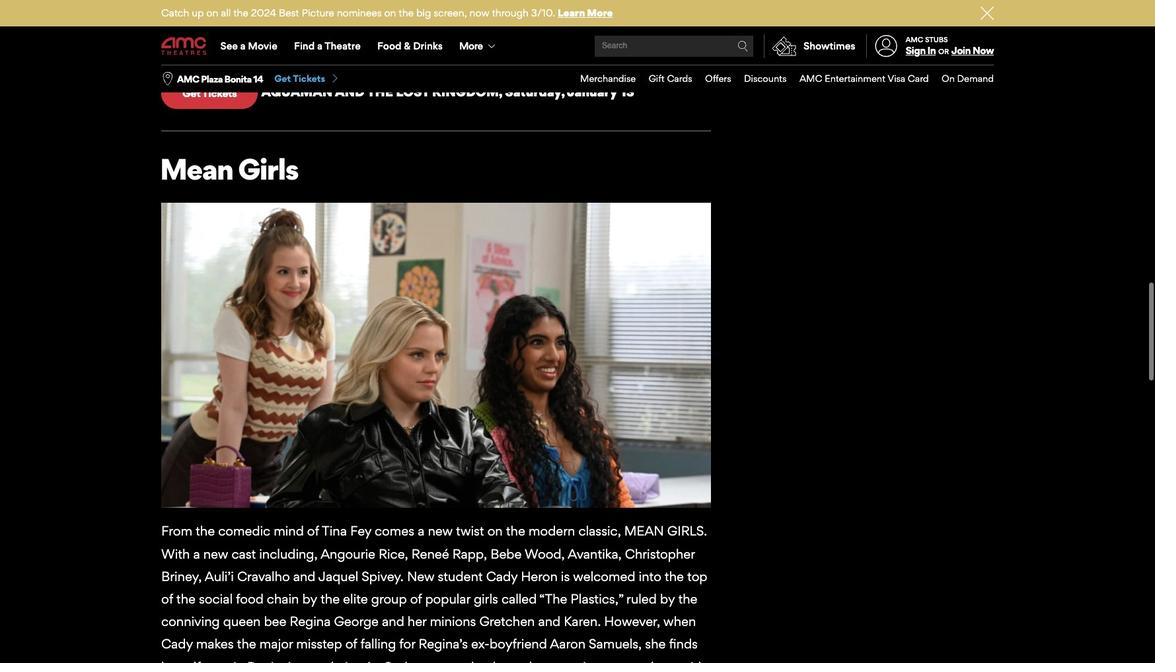Task type: describe. For each thing, give the bounding box(es) containing it.
conniving
[[161, 614, 220, 630]]

briney,
[[161, 569, 202, 585]]

sign
[[906, 44, 926, 57]]

sign in button
[[906, 44, 936, 57]]

comedic
[[218, 524, 271, 540]]

2024
[[251, 7, 276, 19]]

the right all in the top left of the page
[[234, 7, 249, 19]]

1 vertical spatial cady
[[161, 637, 193, 653]]

group
[[371, 592, 407, 608]]

14
[[253, 73, 263, 84]]

menu containing more
[[161, 28, 995, 65]]

up
[[192, 7, 204, 19]]

spivey.
[[362, 569, 404, 585]]

kingdom,
[[432, 84, 503, 100]]

group's
[[548, 660, 592, 664]]

nominees
[[337, 7, 382, 19]]

2 by from the left
[[661, 592, 675, 608]]

1 horizontal spatial and
[[382, 614, 405, 630]]

queen
[[223, 614, 261, 630]]

drinks
[[413, 40, 443, 52]]

the down "briney,"
[[176, 592, 196, 608]]

her
[[408, 614, 427, 630]]

3/10.
[[532, 7, 555, 19]]

cookie consent banner dialog
[[0, 628, 1156, 664]]

called
[[502, 592, 537, 608]]

amc stubs sign in or join now
[[906, 35, 995, 57]]

modern
[[529, 524, 576, 540]]

rapp,
[[453, 547, 487, 562]]

prey
[[204, 660, 230, 664]]

catch up on all the 2024 best picture nominees on the big screen, now through 3/10. learn more
[[161, 7, 613, 19]]

user profile image
[[868, 35, 905, 57]]

2 vertical spatial cady
[[383, 660, 415, 664]]

merchandise link
[[568, 65, 636, 92]]

entertainment
[[825, 73, 886, 84]]

now
[[973, 44, 995, 57]]

gift
[[649, 73, 665, 84]]

0 horizontal spatial get tickets link
[[161, 78, 258, 109]]

the down jaquel
[[321, 592, 340, 608]]

including,
[[259, 547, 318, 562]]

ex-
[[471, 637, 490, 653]]

the up 'bebe'
[[506, 524, 526, 540]]

aquaman
[[261, 84, 333, 100]]

from
[[161, 524, 192, 540]]

aaron
[[550, 637, 586, 653]]

0 horizontal spatial on
[[207, 7, 218, 19]]

2 horizontal spatial and
[[539, 614, 561, 630]]

now
[[470, 7, 490, 19]]

reneé
[[412, 547, 449, 562]]

she
[[646, 637, 666, 653]]

when
[[664, 614, 697, 630]]

offers
[[706, 73, 732, 84]]

0 horizontal spatial and
[[293, 569, 316, 585]]

offers link
[[693, 65, 732, 92]]

mind
[[274, 524, 304, 540]]

saturday,
[[505, 84, 565, 100]]

1 horizontal spatial get tickets link
[[275, 73, 340, 85]]

find a theatre link
[[286, 28, 369, 65]]

classic,
[[579, 524, 621, 540]]

card
[[908, 73, 929, 84]]

karen.
[[564, 614, 601, 630]]

see a movie
[[221, 40, 278, 52]]

heron
[[521, 569, 558, 585]]

twist
[[456, 524, 484, 540]]

into
[[639, 569, 662, 585]]

ruled
[[627, 592, 657, 608]]

with
[[161, 547, 190, 562]]

tina
[[322, 524, 347, 540]]

makes
[[196, 637, 234, 653]]

cravalho
[[237, 569, 290, 585]]

social
[[199, 592, 233, 608]]

the
[[367, 84, 394, 100]]

samuels,
[[589, 637, 642, 653]]

the left big
[[399, 7, 414, 19]]

auli'i
[[205, 569, 234, 585]]

1 vertical spatial new
[[203, 547, 228, 562]]

amc entertainment visa card
[[800, 73, 929, 84]]

a up the reneé
[[418, 524, 425, 540]]

food & drinks link
[[369, 28, 451, 65]]

however,
[[605, 614, 661, 630]]

amc for visa
[[800, 73, 823, 84]]

submit search icon image
[[738, 41, 749, 52]]

stubs
[[926, 35, 949, 44]]

1 by from the left
[[302, 592, 317, 608]]

plaza
[[201, 73, 223, 84]]

amc plaza bonita 14 button
[[177, 72, 263, 85]]

amc plaza bonita 14
[[177, 73, 263, 84]]

all
[[221, 7, 231, 19]]

more button
[[451, 28, 507, 65]]

mean
[[160, 151, 233, 187]]

falling
[[361, 637, 396, 653]]

apex
[[595, 660, 624, 664]]

learn more link
[[558, 7, 613, 19]]

catch
[[161, 7, 189, 19]]

aquaman and the lost kingdom, saturday, january 13
[[261, 84, 635, 100]]

of down george
[[346, 637, 357, 653]]

theatre
[[325, 40, 361, 52]]

bonita
[[225, 73, 252, 84]]

amc for sign
[[906, 35, 924, 44]]

see
[[221, 40, 238, 52]]

major
[[260, 637, 293, 653]]



Task type: locate. For each thing, give the bounding box(es) containing it.
on demand
[[942, 73, 995, 84]]

on demand link
[[929, 65, 995, 92]]

the right from
[[196, 524, 215, 540]]

cady up the herself
[[161, 637, 193, 653]]

"the
[[540, 592, 568, 608]]

on
[[207, 7, 218, 19], [385, 7, 396, 19], [488, 524, 503, 540]]

tickets down amc plaza bonita 14 button
[[202, 87, 237, 100]]

get down amc plaza bonita 14 button
[[183, 87, 200, 100]]

0 vertical spatial menu
[[161, 28, 995, 65]]

showtimes image
[[765, 34, 804, 58]]

in
[[928, 44, 936, 57]]

2 horizontal spatial cady
[[486, 569, 518, 585]]

january
[[567, 84, 618, 100]]

0 vertical spatial get
[[275, 73, 291, 84]]

tickets for the right get tickets 'link'
[[293, 73, 326, 84]]

on right nominees in the top left of the page
[[385, 7, 396, 19]]

of left tina on the left bottom of the page
[[307, 524, 319, 540]]

0 vertical spatial regina's
[[419, 637, 468, 653]]

avantika,
[[568, 547, 622, 562]]

search the AMC website text field
[[600, 41, 738, 51]]

amc left the "plaza"
[[177, 73, 199, 84]]

learn
[[558, 7, 585, 19]]

herself
[[161, 660, 201, 664]]

amc entertainment visa card link
[[787, 65, 929, 92]]

1 horizontal spatial tickets
[[293, 73, 326, 84]]

and
[[293, 569, 316, 585], [382, 614, 405, 630], [539, 614, 561, 630]]

food
[[236, 592, 264, 608]]

by
[[302, 592, 317, 608], [661, 592, 675, 608]]

13
[[621, 84, 635, 100]]

1 vertical spatial more
[[460, 40, 483, 52]]

food & drinks
[[378, 40, 443, 52]]

by up regina
[[302, 592, 317, 608]]

1 horizontal spatial cady
[[383, 660, 415, 664]]

get tickets link
[[275, 73, 340, 85], [161, 78, 258, 109]]

1 horizontal spatial by
[[661, 592, 675, 608]]

take
[[460, 660, 485, 664]]

1 vertical spatial get tickets
[[183, 87, 237, 100]]

0 horizontal spatial cady
[[161, 637, 193, 653]]

on
[[942, 73, 955, 84]]

1 horizontal spatial get
[[275, 73, 291, 84]]

regina's up to
[[419, 637, 468, 653]]

the left top on the bottom of the page
[[665, 569, 684, 585]]

is
[[561, 569, 570, 585]]

0 horizontal spatial regina's
[[247, 660, 297, 664]]

lost
[[396, 84, 430, 100]]

chain
[[267, 592, 299, 608]]

join
[[952, 44, 971, 57]]

new up auli'i
[[203, 547, 228, 562]]

merchandise
[[581, 73, 636, 84]]

regina
[[290, 614, 331, 630]]

2 horizontal spatial amc
[[906, 35, 924, 44]]

discounts
[[745, 73, 787, 84]]

get tickets
[[275, 73, 326, 84], [183, 87, 237, 100]]

0 vertical spatial get tickets
[[275, 73, 326, 84]]

get tickets down the "plaza"
[[183, 87, 237, 100]]

a
[[240, 40, 246, 52], [317, 40, 323, 52], [418, 524, 425, 540], [193, 547, 200, 562]]

the down boyfriend
[[525, 660, 544, 664]]

menu containing merchandise
[[568, 65, 995, 92]]

see a movie link
[[212, 28, 286, 65]]

menu down showtimes image
[[568, 65, 995, 92]]

find
[[294, 40, 315, 52]]

menu down "learn"
[[161, 28, 995, 65]]

of down "briney,"
[[161, 592, 173, 608]]

to
[[445, 660, 457, 664]]

crosshairs.
[[300, 660, 362, 664]]

1 horizontal spatial regina's
[[419, 637, 468, 653]]

finds
[[669, 637, 698, 653]]

0 vertical spatial cady
[[486, 569, 518, 585]]

find a theatre
[[294, 40, 361, 52]]

cady down 'bebe'
[[486, 569, 518, 585]]

through
[[492, 7, 529, 19]]

amc logo image
[[161, 37, 208, 55], [161, 37, 208, 55]]

2 horizontal spatial on
[[488, 524, 503, 540]]

1 horizontal spatial new
[[428, 524, 453, 540]]

gretchen
[[480, 614, 535, 630]]

in
[[233, 660, 244, 664]]

tickets for left get tickets 'link'
[[202, 87, 237, 100]]

1 vertical spatial menu
[[568, 65, 995, 92]]

0 horizontal spatial tickets
[[202, 87, 237, 100]]

demand
[[958, 73, 995, 84]]

the
[[234, 7, 249, 19], [399, 7, 414, 19], [196, 524, 215, 540], [506, 524, 526, 540], [665, 569, 684, 585], [176, 592, 196, 608], [321, 592, 340, 608], [679, 592, 698, 608], [237, 637, 256, 653], [525, 660, 544, 664]]

boyfriend
[[490, 637, 547, 653]]

a right 'see'
[[240, 40, 246, 52]]

on left all in the top left of the page
[[207, 7, 218, 19]]

1 vertical spatial tickets
[[202, 87, 237, 100]]

1 vertical spatial regina's
[[247, 660, 297, 664]]

girls
[[238, 151, 298, 187]]

0 vertical spatial new
[[428, 524, 453, 540]]

christopher
[[625, 547, 695, 562]]

amc down showtimes link
[[800, 73, 823, 84]]

angourie
[[321, 547, 376, 562]]

amc inside 'amc stubs sign in or join now'
[[906, 35, 924, 44]]

more inside button
[[460, 40, 483, 52]]

1 horizontal spatial get tickets
[[275, 73, 326, 84]]

and down group
[[382, 614, 405, 630]]

or
[[939, 47, 950, 56]]

amc inside amc entertainment visa card link
[[800, 73, 823, 84]]

gift cards
[[649, 73, 693, 84]]

cady down for
[[383, 660, 415, 664]]

get tickets down the find
[[275, 73, 326, 84]]

0 horizontal spatial more
[[460, 40, 483, 52]]

and down including,
[[293, 569, 316, 585]]

new
[[428, 524, 453, 540], [203, 547, 228, 562]]

amc up sign on the top of page
[[906, 35, 924, 44]]

regina's down major
[[247, 660, 297, 664]]

for
[[400, 637, 416, 653]]

a right with
[[193, 547, 200, 562]]

0 horizontal spatial get tickets
[[183, 87, 237, 100]]

of up her
[[410, 592, 422, 608]]

bebe
[[491, 547, 522, 562]]

as
[[365, 660, 380, 664]]

sign in or join amc stubs element
[[867, 28, 995, 65]]

menu
[[161, 28, 995, 65], [568, 65, 995, 92]]

big
[[417, 7, 431, 19]]

join now button
[[952, 44, 995, 57]]

on inside from the comedic mind of tina fey comes a new twist on the modern classic, mean girls. with a new cast including, angourie rice, reneé rapp, bebe wood, avantika, christopher briney, auli'i cravalho and jaquel spivey. new student cady heron is welcomed into the top of the social food chain by the elite group of popular girls called "the plastics," ruled by the conniving queen bee regina george and her minions gretchen and karen. however, when cady makes the major misstep of falling for regina's ex-boyfriend aaron samuels, she finds herself prey in regina's crosshairs. as cady sets to take down the group's apex predato
[[488, 524, 503, 540]]

new up the reneé
[[428, 524, 453, 540]]

showtimes
[[804, 40, 856, 52]]

jaquel
[[319, 569, 359, 585]]

0 horizontal spatial get
[[183, 87, 200, 100]]

elite
[[343, 592, 368, 608]]

get right the 14 at the left
[[275, 73, 291, 84]]

1 horizontal spatial on
[[385, 7, 396, 19]]

on right the twist
[[488, 524, 503, 540]]

movie
[[248, 40, 278, 52]]

and down "the
[[539, 614, 561, 630]]

george
[[334, 614, 379, 630]]

gift cards link
[[636, 65, 693, 92]]

visa
[[888, 73, 906, 84]]

amc inside amc plaza bonita 14 button
[[177, 73, 199, 84]]

1 horizontal spatial amc
[[800, 73, 823, 84]]

a right the find
[[317, 40, 323, 52]]

0 horizontal spatial by
[[302, 592, 317, 608]]

fey
[[350, 524, 372, 540]]

by up when
[[661, 592, 675, 608]]

1 vertical spatial get
[[183, 87, 200, 100]]

tickets down the find
[[293, 73, 326, 84]]

more down now
[[460, 40, 483, 52]]

new
[[407, 569, 435, 585]]

more
[[588, 7, 613, 19], [460, 40, 483, 52]]

cast
[[232, 547, 256, 562]]

1 horizontal spatial more
[[588, 7, 613, 19]]

popular
[[425, 592, 471, 608]]

student
[[438, 569, 483, 585]]

0 horizontal spatial new
[[203, 547, 228, 562]]

more right "learn"
[[588, 7, 613, 19]]

the up when
[[679, 592, 698, 608]]

0 horizontal spatial amc
[[177, 73, 199, 84]]

0 vertical spatial more
[[588, 7, 613, 19]]

the up in
[[237, 637, 256, 653]]

0 vertical spatial tickets
[[293, 73, 326, 84]]

amc for bonita
[[177, 73, 199, 84]]



Task type: vqa. For each thing, say whether or not it's contained in the screenshot.
leftmost the drink
no



